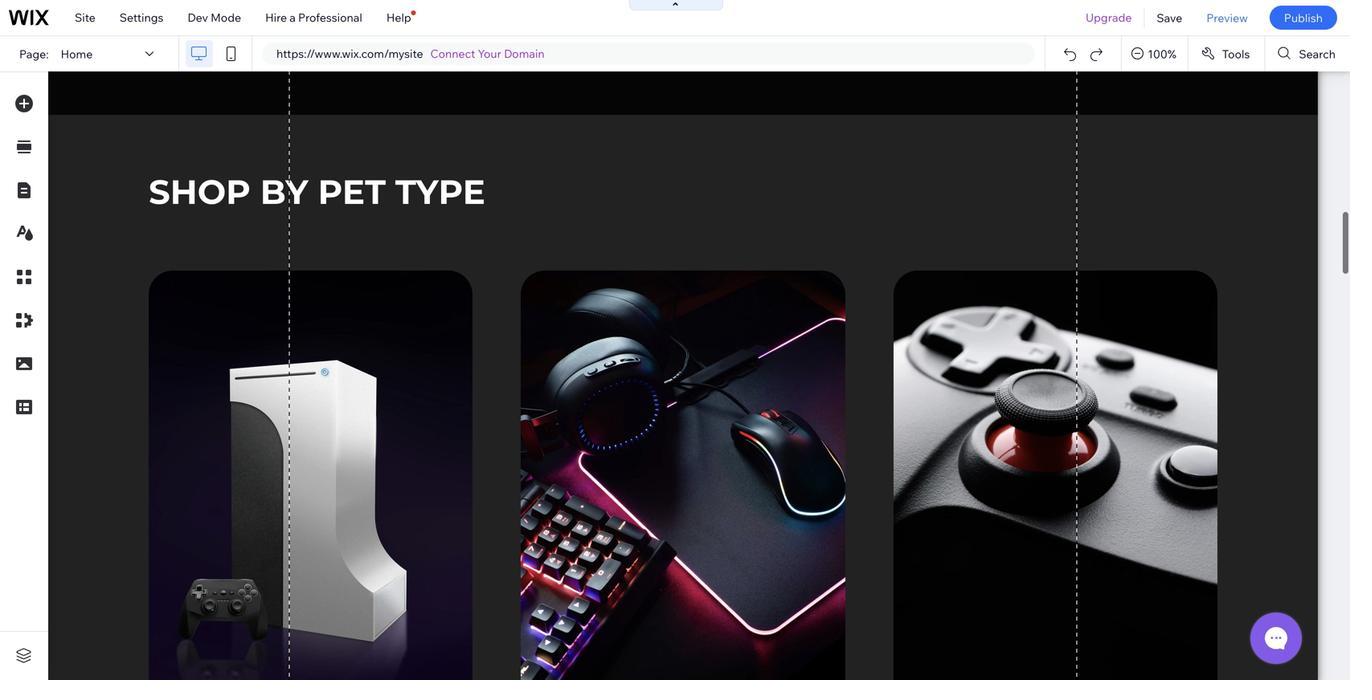 Task type: locate. For each thing, give the bounding box(es) containing it.
a
[[290, 10, 296, 25]]

upgrade
[[1086, 10, 1132, 25]]

100%
[[1148, 47, 1176, 61]]

domain
[[504, 47, 545, 61]]

tools button
[[1188, 36, 1264, 72]]

home
[[61, 47, 93, 61]]

connect
[[430, 47, 475, 61]]

tools
[[1222, 47, 1250, 61]]

preview button
[[1194, 0, 1260, 35]]

https://www.wix.com/mysite connect your domain
[[276, 47, 545, 61]]

dev
[[188, 10, 208, 25]]

your
[[478, 47, 501, 61]]

dev mode
[[188, 10, 241, 25]]

preview
[[1206, 11, 1248, 25]]

100% button
[[1122, 36, 1188, 72]]

help
[[386, 10, 411, 25]]

publish
[[1284, 11, 1323, 25]]



Task type: describe. For each thing, give the bounding box(es) containing it.
hire a professional
[[265, 10, 362, 25]]

professional
[[298, 10, 362, 25]]

settings
[[120, 10, 163, 25]]

save button
[[1145, 0, 1194, 35]]

mode
[[211, 10, 241, 25]]

search button
[[1265, 36, 1350, 72]]

search
[[1299, 47, 1336, 61]]

hire
[[265, 10, 287, 25]]

site
[[75, 10, 95, 25]]

publish button
[[1270, 6, 1337, 30]]

https://www.wix.com/mysite
[[276, 47, 423, 61]]

save
[[1157, 11, 1182, 25]]



Task type: vqa. For each thing, say whether or not it's contained in the screenshot.
"Site"
yes



